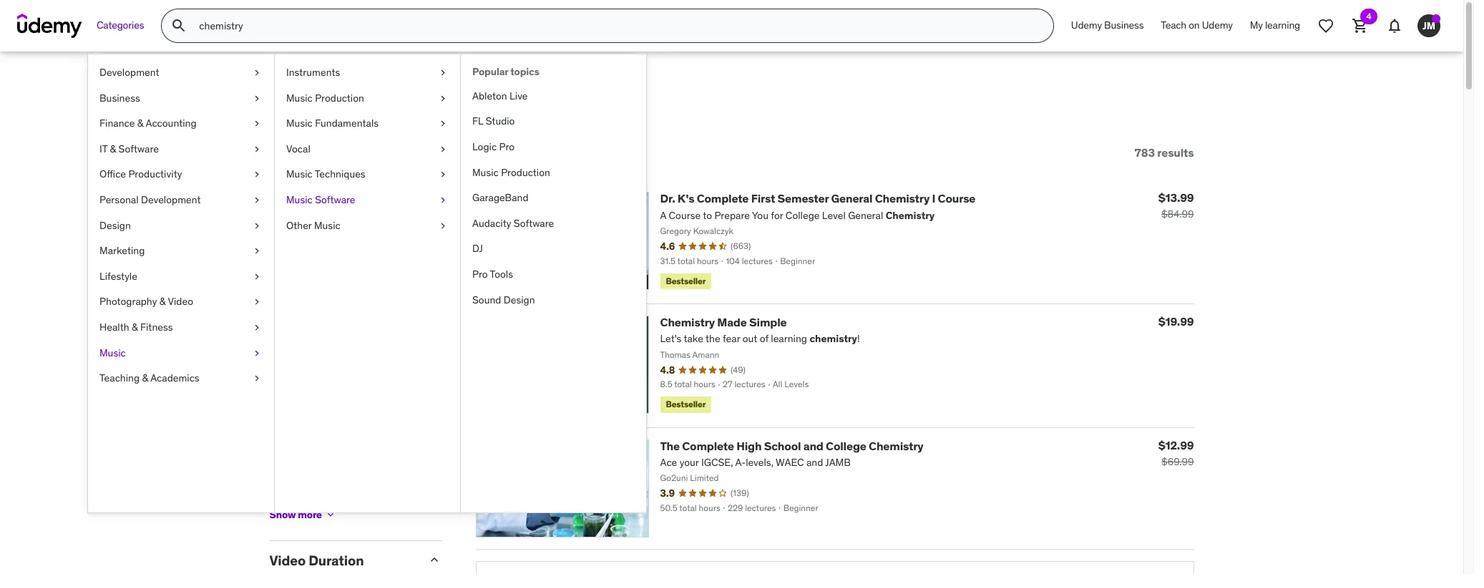 Task type: locate. For each thing, give the bounding box(es) containing it.
0 vertical spatial business
[[1105, 19, 1144, 32]]

1 horizontal spatial software
[[315, 193, 355, 206]]

pro tools
[[472, 268, 513, 281]]

2 vertical spatial chemistry
[[869, 438, 924, 453]]

0 horizontal spatial pro
[[472, 268, 488, 281]]

xsmall image inside teaching & academics link
[[251, 372, 263, 386]]

complete
[[697, 191, 749, 206], [682, 438, 734, 453]]

2 udemy from the left
[[1202, 19, 1233, 32]]

0 horizontal spatial production
[[315, 91, 364, 104]]

0 horizontal spatial design
[[100, 219, 131, 232]]

xsmall image inside show more button
[[325, 509, 336, 521]]

other music link
[[275, 213, 460, 238]]

production up music fundamentals
[[315, 91, 364, 104]]

& for academics
[[142, 372, 148, 385]]

xsmall image inside office productivity link
[[251, 168, 263, 182]]

2 vertical spatial software
[[514, 217, 554, 230]]

logic
[[472, 140, 497, 153]]

results for 783 results
[[1158, 145, 1194, 159]]

development down categories dropdown button at the top of page
[[100, 66, 159, 79]]

chemistry right college
[[869, 438, 924, 453]]

0 horizontal spatial music production link
[[275, 86, 460, 111]]

xsmall image for photography & video
[[251, 295, 263, 309]]

design down personal
[[100, 219, 131, 232]]

music down instruments
[[286, 91, 313, 104]]

& right finance in the top left of the page
[[137, 117, 143, 130]]

fundamentals
[[315, 117, 379, 130]]

show more button
[[270, 501, 336, 529]]

xsmall image for music software
[[437, 193, 449, 207]]

$12.99 $69.99
[[1159, 438, 1194, 468]]

music software
[[286, 193, 355, 206]]

software inside "audacity software" link
[[514, 217, 554, 230]]

1 vertical spatial pro
[[472, 268, 488, 281]]

pro left tools
[[472, 268, 488, 281]]

fl studio link
[[461, 109, 646, 135]]

dr.
[[660, 191, 675, 206]]

xsmall image inside photography & video link
[[251, 295, 263, 309]]

the complete high school and college chemistry link
[[660, 438, 924, 453]]

0 horizontal spatial 783
[[270, 84, 310, 114]]

xsmall image inside 'it & software' link
[[251, 142, 263, 156]]

1 vertical spatial 783
[[1135, 145, 1155, 159]]

music production up music fundamentals
[[286, 91, 364, 104]]

xsmall image inside music production link
[[437, 91, 449, 105]]

categories button
[[88, 9, 153, 43]]

business
[[1105, 19, 1144, 32], [100, 91, 140, 104]]

software down techniques
[[315, 193, 355, 206]]

1 horizontal spatial design
[[504, 293, 535, 306]]

fl
[[472, 115, 483, 128]]

0 vertical spatial production
[[315, 91, 364, 104]]

0 vertical spatial music production
[[286, 91, 364, 104]]

pro
[[499, 140, 515, 153], [472, 268, 488, 281]]

i
[[932, 191, 936, 206]]

& right health
[[132, 321, 138, 334]]

xsmall image inside lifestyle link
[[251, 270, 263, 284]]

music inside 'link'
[[100, 346, 126, 359]]

1 vertical spatial software
[[315, 193, 355, 206]]

& for accounting
[[137, 117, 143, 130]]

1 horizontal spatial results
[[1158, 145, 1194, 159]]

k's
[[678, 191, 695, 206]]

production up garageband
[[501, 166, 550, 179]]

music down filter
[[286, 168, 313, 181]]

production inside music software element
[[501, 166, 550, 179]]

xsmall image inside music 'link'
[[251, 346, 263, 360]]

shopping cart with 4 items image
[[1352, 17, 1369, 34]]

1 horizontal spatial udemy
[[1202, 19, 1233, 32]]

software inside music software link
[[315, 193, 355, 206]]

software
[[119, 142, 159, 155], [315, 193, 355, 206], [514, 217, 554, 230]]

1 vertical spatial design
[[504, 293, 535, 306]]

music fundamentals link
[[275, 111, 460, 137]]

music
[[286, 91, 313, 104], [286, 117, 313, 130], [472, 166, 499, 179], [286, 168, 313, 181], [286, 193, 313, 206], [314, 219, 341, 232], [100, 346, 126, 359]]

results
[[315, 84, 390, 114], [1158, 145, 1194, 159]]

development
[[100, 66, 159, 79], [141, 193, 201, 206]]

português
[[287, 504, 333, 517]]

xsmall image inside finance & accounting link
[[251, 117, 263, 131]]

complete right the
[[682, 438, 734, 453]]

dj
[[472, 242, 483, 255]]

teaching
[[100, 372, 140, 385]]

udemy business link
[[1063, 9, 1153, 43]]

0 vertical spatial 783
[[270, 84, 310, 114]]

music production link up fundamentals
[[275, 86, 460, 111]]

music for music techniques link
[[286, 168, 313, 181]]

topics
[[511, 65, 540, 78]]

1 horizontal spatial video
[[270, 552, 306, 569]]

music down music software
[[314, 219, 341, 232]]

1 horizontal spatial pro
[[499, 140, 515, 153]]

1 vertical spatial production
[[501, 166, 550, 179]]

semester
[[778, 191, 829, 206]]

tools
[[490, 268, 513, 281]]

language
[[270, 363, 332, 380]]

teaching & academics link
[[88, 366, 274, 391]]

& right it
[[110, 142, 116, 155]]

xsmall image inside music software link
[[437, 193, 449, 207]]

filter button
[[270, 131, 333, 175]]

0 vertical spatial development
[[100, 66, 159, 79]]

xsmall image for other music
[[437, 219, 449, 233]]

1 horizontal spatial production
[[501, 166, 550, 179]]

video down show
[[270, 552, 306, 569]]

xsmall image inside instruments 'link'
[[437, 66, 449, 80]]

1 vertical spatial results
[[1158, 145, 1194, 159]]

notifications image
[[1387, 17, 1404, 34]]

1 horizontal spatial music production link
[[461, 160, 646, 186]]

0 vertical spatial design
[[100, 219, 131, 232]]

teach
[[1161, 19, 1187, 32]]

0 vertical spatial chemistry
[[875, 191, 930, 206]]

1 udemy from the left
[[1072, 19, 1102, 32]]

software down garageband link
[[514, 217, 554, 230]]

teach on udemy
[[1161, 19, 1233, 32]]

music down health
[[100, 346, 126, 359]]

music fundamentals
[[286, 117, 379, 130]]

783 inside status
[[1135, 145, 1155, 159]]

music production inside music software element
[[472, 166, 550, 179]]

chemistry
[[875, 191, 930, 206], [660, 315, 715, 329], [869, 438, 924, 453]]

xsmall image inside other music link
[[437, 219, 449, 233]]

high
[[737, 438, 762, 453]]

software for music techniques
[[315, 193, 355, 206]]

0 horizontal spatial software
[[119, 142, 159, 155]]

& up fitness
[[159, 295, 166, 308]]

0 horizontal spatial results
[[315, 84, 390, 114]]

xsmall image for show more
[[325, 509, 336, 521]]

office productivity link
[[88, 162, 274, 188]]

business left teach
[[1105, 19, 1144, 32]]

udemy
[[1072, 19, 1102, 32], [1202, 19, 1233, 32]]

$13.99 $84.99
[[1159, 191, 1194, 221]]

xsmall image inside music fundamentals link
[[437, 117, 449, 131]]

1 horizontal spatial music production
[[472, 166, 550, 179]]

2 horizontal spatial software
[[514, 217, 554, 230]]

personal development link
[[88, 188, 274, 213]]

general
[[831, 191, 873, 206]]

health
[[100, 321, 129, 334]]

0 vertical spatial video
[[168, 295, 193, 308]]

xsmall image for marketing
[[251, 244, 263, 258]]

design inside music software element
[[504, 293, 535, 306]]

video inside photography & video link
[[168, 295, 193, 308]]

show more
[[270, 508, 322, 521]]

xsmall image for lifestyle
[[251, 270, 263, 284]]

xsmall image for music fundamentals
[[437, 117, 449, 131]]

xsmall image inside design link
[[251, 219, 263, 233]]

results up fundamentals
[[315, 84, 390, 114]]

0 horizontal spatial video
[[168, 295, 193, 308]]

0 vertical spatial results
[[315, 84, 390, 114]]

ableton live
[[472, 89, 528, 102]]

xsmall image inside marketing link
[[251, 244, 263, 258]]

0 horizontal spatial music production
[[286, 91, 364, 104]]

complete right k's
[[697, 191, 749, 206]]

xsmall image inside vocal link
[[437, 142, 449, 156]]

video down lifestyle link
[[168, 295, 193, 308]]

design down tools
[[504, 293, 535, 306]]

chemistry made simple link
[[660, 315, 787, 329]]

xsmall image inside music techniques link
[[437, 168, 449, 182]]

development down office productivity link
[[141, 193, 201, 206]]

0 vertical spatial software
[[119, 142, 159, 155]]

xsmall image for music
[[251, 346, 263, 360]]

teaching & academics
[[100, 372, 200, 385]]

music production up garageband
[[472, 166, 550, 179]]

783 results status
[[1135, 145, 1194, 160]]

popular
[[472, 65, 508, 78]]

ableton live link
[[461, 84, 646, 109]]

1 horizontal spatial 783
[[1135, 145, 1155, 159]]

xsmall image
[[251, 66, 263, 80], [251, 142, 263, 156], [251, 193, 263, 207], [437, 193, 449, 207], [251, 219, 263, 233], [437, 219, 449, 233], [251, 244, 263, 258], [251, 270, 263, 284], [251, 295, 263, 309], [251, 321, 263, 335], [251, 346, 263, 360], [251, 372, 263, 386], [270, 404, 281, 415]]

sound design link
[[461, 287, 646, 313]]

you have alerts image
[[1432, 14, 1441, 23]]

school
[[764, 438, 801, 453]]

music for bottommost music production link
[[472, 166, 499, 179]]

office productivity
[[100, 168, 182, 181]]

music production for music production link to the top
[[286, 91, 364, 104]]

on
[[1189, 19, 1200, 32]]

sound design
[[472, 293, 535, 306]]

audacity
[[472, 217, 511, 230]]

1 vertical spatial music production link
[[461, 160, 646, 186]]

0 horizontal spatial udemy
[[1072, 19, 1102, 32]]

chemistry for the complete high school and college chemistry
[[869, 438, 924, 453]]

chemistry left i
[[875, 191, 930, 206]]

&
[[137, 117, 143, 130], [110, 142, 116, 155], [159, 295, 166, 308], [132, 321, 138, 334], [142, 372, 148, 385]]

1 vertical spatial business
[[100, 91, 140, 104]]

music up other
[[286, 193, 313, 206]]

4 link
[[1344, 9, 1378, 43]]

live
[[510, 89, 528, 102]]

1 vertical spatial complete
[[682, 438, 734, 453]]

783 results for "chemistry"
[[270, 84, 560, 114]]

udemy business
[[1072, 19, 1144, 32]]

music down "logic"
[[472, 166, 499, 179]]

production
[[315, 91, 364, 104], [501, 166, 550, 179]]

music production link up "audacity software" link
[[461, 160, 646, 186]]

xsmall image for music production
[[437, 91, 449, 105]]

0 vertical spatial pro
[[499, 140, 515, 153]]

xsmall image inside health & fitness link
[[251, 321, 263, 335]]

xsmall image inside personal development link
[[251, 193, 263, 207]]

pro right "logic"
[[499, 140, 515, 153]]

xsmall image for development
[[251, 66, 263, 80]]

xsmall image inside business link
[[251, 91, 263, 105]]

first
[[751, 191, 775, 206]]

results up $13.99
[[1158, 145, 1194, 159]]

& right teaching
[[142, 372, 148, 385]]

xsmall image for personal development
[[251, 193, 263, 207]]

783
[[270, 84, 310, 114], [1135, 145, 1155, 159]]

health & fitness link
[[88, 315, 274, 340]]

business up finance in the top left of the page
[[100, 91, 140, 104]]

software up office productivity
[[119, 142, 159, 155]]

xsmall image
[[437, 66, 449, 80], [251, 91, 263, 105], [437, 91, 449, 105], [251, 117, 263, 131], [437, 117, 449, 131], [437, 142, 449, 156], [251, 168, 263, 182], [437, 168, 449, 182], [270, 429, 281, 441], [270, 455, 281, 466], [270, 480, 281, 492], [325, 509, 336, 521]]

chemistry left made
[[660, 315, 715, 329]]

music production link
[[275, 86, 460, 111], [461, 160, 646, 186]]

1 vertical spatial music production
[[472, 166, 550, 179]]

xsmall image inside development 'link'
[[251, 66, 263, 80]]

results inside status
[[1158, 145, 1194, 159]]

0 vertical spatial music production link
[[275, 86, 460, 111]]

music up vocal
[[286, 117, 313, 130]]



Task type: describe. For each thing, give the bounding box(es) containing it.
xsmall image for it & software
[[251, 142, 263, 156]]

logic pro
[[472, 140, 515, 153]]

results for 783 results for "chemistry"
[[315, 84, 390, 114]]

xsmall image for office productivity
[[251, 168, 263, 182]]

teach on udemy link
[[1153, 9, 1242, 43]]

music for music production link to the top
[[286, 91, 313, 104]]

$69.99
[[1162, 455, 1194, 468]]

audacity software link
[[461, 211, 646, 236]]

xsmall image for teaching & academics
[[251, 372, 263, 386]]

photography
[[100, 295, 157, 308]]

music production for bottommost music production link
[[472, 166, 550, 179]]

other music
[[286, 219, 341, 232]]

0 vertical spatial complete
[[697, 191, 749, 206]]

garageband
[[472, 191, 529, 204]]

& for software
[[110, 142, 116, 155]]

duration
[[309, 552, 364, 569]]

$19.99
[[1159, 314, 1194, 329]]

wishlist image
[[1318, 17, 1335, 34]]

show
[[270, 508, 296, 521]]

xsmall image for health & fitness
[[251, 321, 263, 335]]

the
[[660, 438, 680, 453]]

0 horizontal spatial business
[[100, 91, 140, 104]]

submit search image
[[171, 17, 188, 34]]

fitness
[[140, 321, 173, 334]]

pro tools link
[[461, 262, 646, 287]]

dj link
[[461, 236, 646, 262]]

xsmall image for instruments
[[437, 66, 449, 80]]

photography & video
[[100, 295, 193, 308]]

it & software link
[[88, 137, 274, 162]]

xsmall image for finance & accounting
[[251, 117, 263, 131]]

small image
[[279, 146, 293, 160]]

and
[[804, 438, 824, 453]]

783 for 783 results
[[1135, 145, 1155, 159]]

production for music production link to the top
[[315, 91, 364, 104]]

techniques
[[315, 168, 366, 181]]

music techniques
[[286, 168, 366, 181]]

logic pro link
[[461, 135, 646, 160]]

$84.99
[[1162, 208, 1194, 221]]

xsmall image for business
[[251, 91, 263, 105]]

lifestyle link
[[88, 264, 274, 289]]

garageband link
[[461, 186, 646, 211]]

filter
[[296, 145, 324, 159]]

finance & accounting link
[[88, 111, 274, 137]]

xsmall image for music techniques
[[437, 168, 449, 182]]

other
[[286, 219, 312, 232]]

development inside 'link'
[[100, 66, 159, 79]]

ratings
[[270, 204, 319, 221]]

music software element
[[460, 54, 646, 513]]

marketing link
[[88, 238, 274, 264]]

ableton
[[472, 89, 507, 102]]

1 vertical spatial video
[[270, 552, 306, 569]]

vocal link
[[275, 137, 460, 162]]

popular topics
[[472, 65, 540, 78]]

business link
[[88, 86, 274, 111]]

finance & accounting
[[100, 117, 197, 130]]

personal
[[100, 193, 139, 206]]

xsmall image for design
[[251, 219, 263, 233]]

$13.99
[[1159, 191, 1194, 205]]

video duration
[[270, 552, 364, 569]]

language button
[[270, 363, 416, 380]]

health & fitness
[[100, 321, 173, 334]]

software inside 'it & software' link
[[119, 142, 159, 155]]

design link
[[88, 213, 274, 238]]

music for music fundamentals link
[[286, 117, 313, 130]]

dr. k's complete first semester general chemistry i course
[[660, 191, 976, 206]]

xsmall image for vocal
[[437, 142, 449, 156]]

jm
[[1423, 19, 1436, 32]]

for
[[395, 84, 425, 114]]

college
[[826, 438, 867, 453]]

productivity
[[128, 168, 182, 181]]

1 vertical spatial chemistry
[[660, 315, 715, 329]]

software for garageband
[[514, 217, 554, 230]]

it
[[100, 142, 108, 155]]

"chemistry"
[[430, 84, 560, 114]]

small image
[[427, 553, 441, 567]]

academics
[[150, 372, 200, 385]]

categories
[[97, 19, 144, 32]]

course
[[938, 191, 976, 206]]

it & software
[[100, 142, 159, 155]]

chemistry for dr. k's complete first semester general chemistry i course
[[875, 191, 930, 206]]

music software link
[[275, 188, 460, 213]]

instruments
[[286, 66, 340, 79]]

& for fitness
[[132, 321, 138, 334]]

music link
[[88, 340, 274, 366]]

udemy image
[[17, 14, 82, 38]]

1 horizontal spatial business
[[1105, 19, 1144, 32]]

fl studio
[[472, 115, 515, 128]]

the complete high school and college chemistry
[[660, 438, 924, 453]]

Search for anything text field
[[196, 14, 1036, 38]]

sound
[[472, 293, 501, 306]]

studio
[[486, 115, 515, 128]]

music for music software link
[[286, 193, 313, 206]]

$12.99
[[1159, 438, 1194, 452]]

jm link
[[1412, 9, 1447, 43]]

my learning link
[[1242, 9, 1309, 43]]

my
[[1250, 19, 1263, 32]]

music techniques link
[[275, 162, 460, 188]]

finance
[[100, 117, 135, 130]]

783 for 783 results for "chemistry"
[[270, 84, 310, 114]]

& for video
[[159, 295, 166, 308]]

production for bottommost music production link
[[501, 166, 550, 179]]

1 vertical spatial development
[[141, 193, 201, 206]]

personal development
[[100, 193, 201, 206]]

more
[[298, 508, 322, 521]]

4
[[1367, 11, 1372, 21]]

dr. k's complete first semester general chemistry i course link
[[660, 191, 976, 206]]

development link
[[88, 60, 274, 86]]



Task type: vqa. For each thing, say whether or not it's contained in the screenshot.
PDU to the right
no



